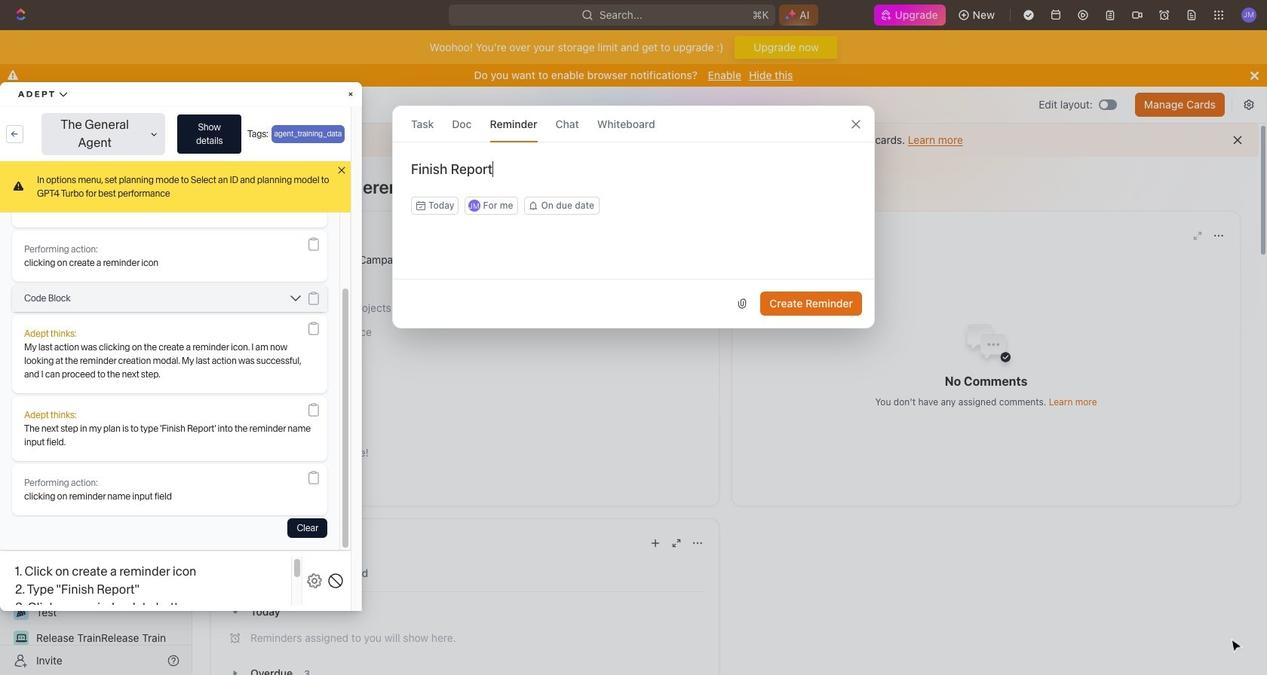 Task type: locate. For each thing, give the bounding box(es) containing it.
alert
[[192, 124, 1259, 157]]

tab list
[[226, 556, 704, 593]]

sidebar navigation
[[0, 87, 192, 676]]

user group image
[[229, 279, 241, 289]]

dialog
[[392, 106, 875, 329]]



Task type: describe. For each thing, give the bounding box(es) containing it.
Reminder na﻿me or type '/' for commands text field
[[393, 161, 874, 197]]

user group image
[[15, 429, 27, 438]]



Task type: vqa. For each thing, say whether or not it's contained in the screenshot.
TREE
no



